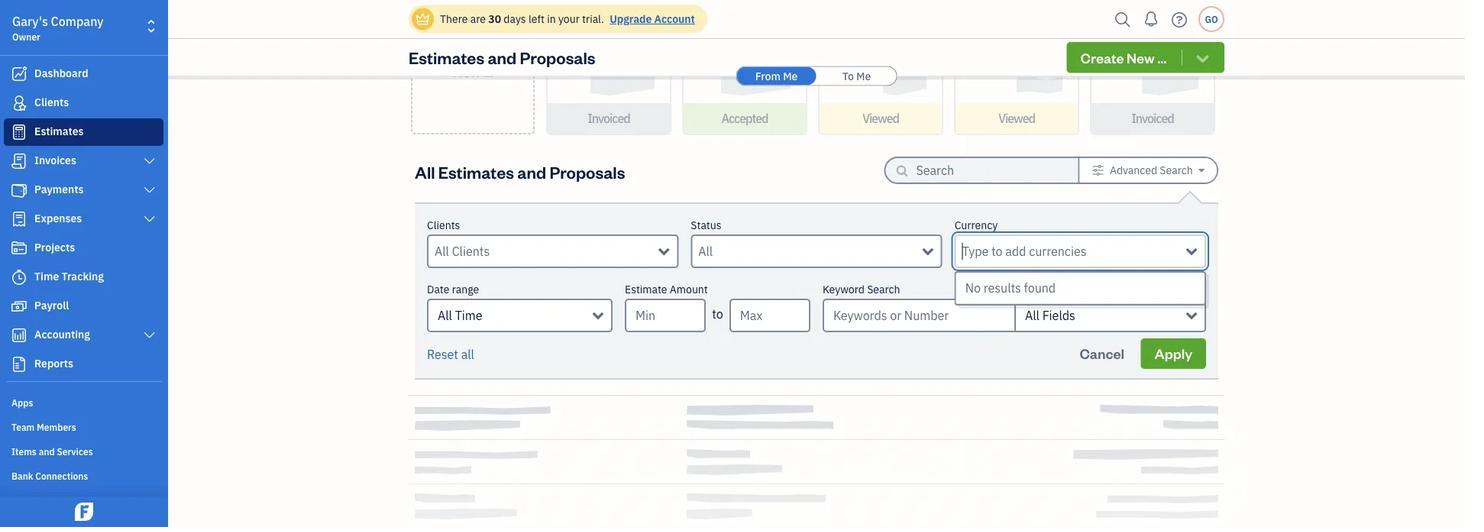 Task type: describe. For each thing, give the bounding box(es) containing it.
all for all fields
[[1026, 308, 1040, 324]]

invoice image
[[10, 154, 28, 169]]

reset
[[427, 347, 459, 363]]

apps link
[[4, 391, 164, 413]]

estimates for estimates and proposals
[[409, 46, 485, 68]]

timer image
[[10, 270, 28, 285]]

payroll link
[[4, 293, 164, 320]]

0 horizontal spatial …
[[484, 62, 493, 80]]

all
[[461, 347, 475, 363]]

accepted
[[722, 110, 768, 126]]

Estimate Amount Maximum text field
[[730, 299, 811, 332]]

projects link
[[4, 235, 164, 262]]

from me link
[[737, 67, 817, 85]]

tracking
[[62, 269, 104, 284]]

bank connections
[[11, 470, 88, 482]]

trial.
[[582, 12, 604, 26]]

time inside main 'element'
[[34, 269, 59, 284]]

report image
[[10, 357, 28, 372]]

dashboard
[[34, 66, 88, 80]]

1 invoiced from the left
[[588, 110, 630, 126]]

to me
[[843, 69, 871, 83]]

advanced
[[1110, 163, 1158, 177]]

expenses
[[34, 211, 82, 225]]

1 horizontal spatial create new … button
[[1067, 42, 1225, 73]]

to
[[843, 69, 854, 83]]

time tracking
[[34, 269, 104, 284]]

0 horizontal spatial new
[[453, 62, 481, 80]]

estimate image
[[10, 125, 28, 140]]

0 horizontal spatial create new …
[[451, 44, 495, 80]]

range
[[452, 282, 479, 297]]

no results found
[[966, 280, 1056, 296]]

keyword search
[[823, 282, 901, 297]]

project image
[[10, 241, 28, 256]]

1 horizontal spatial new
[[1127, 49, 1155, 66]]

reports link
[[4, 351, 164, 378]]

all estimates and proposals
[[415, 161, 625, 183]]

all fields
[[1026, 308, 1076, 324]]

upgrade account link
[[607, 12, 695, 26]]

services
[[57, 446, 93, 458]]

2 horizontal spatial and
[[518, 161, 546, 183]]

2 viewed from the left
[[999, 110, 1036, 126]]

no
[[966, 280, 981, 296]]

upgrade
[[610, 12, 652, 26]]

2 vertical spatial estimates
[[439, 161, 514, 183]]

there are 30 days left in your trial. upgrade account
[[440, 12, 695, 26]]

chevron large down image for payments
[[143, 184, 157, 196]]

Search text field
[[917, 158, 1054, 183]]

go to help image
[[1168, 8, 1192, 31]]

client image
[[10, 96, 28, 111]]

reports
[[34, 357, 73, 371]]

amount
[[670, 282, 708, 297]]

payroll
[[34, 298, 69, 313]]

dashboard link
[[4, 60, 164, 88]]

chevron large down image for invoices
[[143, 155, 157, 167]]

me for to me
[[857, 69, 871, 83]]

currency
[[955, 218, 998, 232]]

are
[[471, 12, 486, 26]]

team members link
[[4, 415, 164, 438]]

1 horizontal spatial create
[[1081, 49, 1125, 66]]

chevrondown image
[[1194, 50, 1212, 65]]

notifications image
[[1139, 4, 1164, 34]]

accounting link
[[4, 322, 164, 349]]

bank connections link
[[4, 464, 164, 487]]

payment image
[[10, 183, 28, 198]]

freshbooks image
[[72, 503, 96, 521]]

expenses link
[[4, 206, 164, 233]]

days
[[504, 12, 526, 26]]

there
[[440, 12, 468, 26]]

cancel
[[1080, 345, 1125, 363]]

fields
[[1043, 308, 1076, 324]]

settings image
[[1093, 164, 1105, 177]]

items and services
[[11, 446, 93, 458]]

items and services link
[[4, 439, 164, 462]]

1 viewed from the left
[[863, 110, 900, 126]]

advanced search button
[[1080, 158, 1217, 183]]

projects
[[34, 240, 75, 254]]

Type to add currencies search field
[[963, 242, 1187, 261]]

from
[[756, 69, 781, 83]]

search for advanced search
[[1160, 163, 1193, 177]]

Estimate Amount Minimum text field
[[625, 299, 706, 332]]



Task type: locate. For each thing, give the bounding box(es) containing it.
bank
[[11, 470, 33, 482]]

1 horizontal spatial and
[[488, 46, 517, 68]]

0 horizontal spatial search
[[867, 282, 901, 297]]

chevron large down image for accounting
[[143, 329, 157, 342]]

2 invoiced from the left
[[1132, 110, 1174, 126]]

viewed down to me link
[[863, 110, 900, 126]]

search for keyword search
[[867, 282, 901, 297]]

keyword
[[823, 282, 865, 297]]

time inside dropdown button
[[455, 308, 483, 324]]

0 vertical spatial proposals
[[520, 46, 596, 68]]

clients up the date
[[427, 218, 460, 232]]

to
[[712, 306, 724, 322]]

search image
[[1111, 8, 1136, 31]]

All Clients search field
[[435, 242, 659, 261]]

create new …
[[451, 44, 495, 80], [1081, 49, 1167, 66]]

1 horizontal spatial create new …
[[1081, 49, 1167, 66]]

from me
[[756, 69, 798, 83]]

create new … down the are
[[451, 44, 495, 80]]

2 chevron large down image from the top
[[143, 184, 157, 196]]

accounting
[[34, 327, 90, 342]]

2 vertical spatial and
[[39, 446, 55, 458]]

chevron large down image inside payments link
[[143, 184, 157, 196]]

date
[[427, 282, 450, 297]]

… down '30'
[[484, 62, 493, 80]]

1 vertical spatial and
[[518, 161, 546, 183]]

and for proposals
[[488, 46, 517, 68]]

money image
[[10, 299, 28, 314]]

2 me from the left
[[857, 69, 871, 83]]

caretdown image
[[1199, 164, 1205, 177]]

reset all
[[427, 347, 475, 363]]

0 horizontal spatial create new … button
[[411, 0, 535, 135]]

apply
[[1155, 345, 1193, 363]]

1 vertical spatial proposals
[[550, 161, 625, 183]]

1 vertical spatial search
[[867, 282, 901, 297]]

time right 'timer' 'image'
[[34, 269, 59, 284]]

chevron large down image down payroll link on the bottom
[[143, 329, 157, 342]]

me right 'to'
[[857, 69, 871, 83]]

Keyword Search field
[[1015, 299, 1207, 332]]

all for all time
[[438, 308, 452, 324]]

crown image
[[415, 11, 431, 27]]

0 vertical spatial time
[[34, 269, 59, 284]]

…
[[1158, 49, 1167, 66], [484, 62, 493, 80]]

advanced search
[[1110, 163, 1193, 177]]

all time
[[438, 308, 483, 324]]

create down search "icon"
[[1081, 49, 1125, 66]]

team
[[11, 421, 35, 433]]

all
[[415, 161, 435, 183], [438, 308, 452, 324], [1026, 308, 1040, 324]]

new down notifications icon
[[1127, 49, 1155, 66]]

estimates inside main 'element'
[[34, 124, 84, 138]]

time
[[34, 269, 59, 284], [455, 308, 483, 324]]

all for all estimates and proposals
[[415, 161, 435, 183]]

1 vertical spatial estimates
[[34, 124, 84, 138]]

apps
[[11, 397, 33, 409]]

clients
[[34, 95, 69, 109], [427, 218, 460, 232]]

create new … button
[[411, 0, 535, 135], [1067, 42, 1225, 73]]

All search field
[[699, 242, 923, 261]]

search inside dropdown button
[[1160, 163, 1193, 177]]

all inside keyword search field
[[1026, 308, 1040, 324]]

create down the are
[[451, 44, 495, 62]]

estimate amount
[[625, 282, 708, 297]]

team members
[[11, 421, 76, 433]]

owner
[[12, 31, 40, 43]]

1 horizontal spatial invoiced
[[1132, 110, 1174, 126]]

0 horizontal spatial create
[[451, 44, 495, 62]]

all inside dropdown button
[[438, 308, 452, 324]]

cancel button
[[1067, 339, 1139, 369]]

proposals
[[520, 46, 596, 68], [550, 161, 625, 183]]

time down range
[[455, 308, 483, 324]]

1 horizontal spatial all
[[438, 308, 452, 324]]

estimate
[[625, 282, 668, 297]]

1 chevron large down image from the top
[[143, 155, 157, 167]]

0 horizontal spatial and
[[39, 446, 55, 458]]

0 horizontal spatial all
[[415, 161, 435, 183]]

estimates for estimates
[[34, 124, 84, 138]]

clients link
[[4, 89, 164, 117]]

connections
[[35, 470, 88, 482]]

settings image
[[11, 494, 164, 506]]

account
[[655, 12, 695, 26]]

your
[[559, 12, 580, 26]]

clients inside main 'element'
[[34, 95, 69, 109]]

Keyword Search text field
[[823, 299, 1015, 332]]

new down the are
[[453, 62, 481, 80]]

1 horizontal spatial time
[[455, 308, 483, 324]]

gary's company owner
[[12, 13, 104, 43]]

invoices link
[[4, 147, 164, 175]]

go button
[[1199, 6, 1225, 32]]

1 me from the left
[[783, 69, 798, 83]]

0 horizontal spatial invoiced
[[588, 110, 630, 126]]

chart image
[[10, 328, 28, 343]]

chevron large down image for expenses
[[143, 213, 157, 225]]

invoiced
[[588, 110, 630, 126], [1132, 110, 1174, 126]]

main element
[[0, 0, 206, 527]]

dashboard image
[[10, 66, 28, 82]]

expense image
[[10, 212, 28, 227]]

clients down dashboard
[[34, 95, 69, 109]]

0 vertical spatial clients
[[34, 95, 69, 109]]

no results found option
[[957, 273, 1205, 304]]

0 horizontal spatial time
[[34, 269, 59, 284]]

all time button
[[427, 299, 613, 332]]

chevron large down image down estimates link
[[143, 155, 157, 167]]

left
[[529, 12, 545, 26]]

1 horizontal spatial viewed
[[999, 110, 1036, 126]]

2 horizontal spatial all
[[1026, 308, 1040, 324]]

0 horizontal spatial clients
[[34, 95, 69, 109]]

me right from
[[783, 69, 798, 83]]

1 horizontal spatial search
[[1160, 163, 1193, 177]]

and for services
[[39, 446, 55, 458]]

1 horizontal spatial clients
[[427, 218, 460, 232]]

create
[[451, 44, 495, 62], [1081, 49, 1125, 66]]

viewed up search text field
[[999, 110, 1036, 126]]

chevron large down image up expenses link
[[143, 184, 157, 196]]

time tracking link
[[4, 264, 164, 291]]

estimates link
[[4, 118, 164, 146]]

search
[[1160, 163, 1193, 177], [867, 282, 901, 297]]

me for from me
[[783, 69, 798, 83]]

new
[[1127, 49, 1155, 66], [453, 62, 481, 80]]

in
[[547, 12, 556, 26]]

go
[[1206, 13, 1219, 25]]

payments link
[[4, 177, 164, 204]]

payments
[[34, 182, 84, 196]]

status
[[691, 218, 722, 232]]

members
[[37, 421, 76, 433]]

3 chevron large down image from the top
[[143, 213, 157, 225]]

1 horizontal spatial …
[[1158, 49, 1167, 66]]

0 vertical spatial and
[[488, 46, 517, 68]]

search left caretdown "icon"
[[1160, 163, 1193, 177]]

apply button
[[1141, 339, 1207, 369]]

0 horizontal spatial me
[[783, 69, 798, 83]]

search right the keyword
[[867, 282, 901, 297]]

me
[[783, 69, 798, 83], [857, 69, 871, 83]]

1 horizontal spatial me
[[857, 69, 871, 83]]

date range
[[427, 282, 479, 297]]

gary's
[[12, 13, 48, 29]]

found
[[1025, 280, 1056, 296]]

1 vertical spatial time
[[455, 308, 483, 324]]

30
[[489, 12, 501, 26]]

0 vertical spatial estimates
[[409, 46, 485, 68]]

… down notifications icon
[[1158, 49, 1167, 66]]

chevron large down image down payments link
[[143, 213, 157, 225]]

viewed
[[863, 110, 900, 126], [999, 110, 1036, 126]]

reset all button
[[427, 345, 475, 364]]

0 vertical spatial search
[[1160, 163, 1193, 177]]

0 horizontal spatial viewed
[[863, 110, 900, 126]]

results
[[984, 280, 1022, 296]]

invoices
[[34, 153, 76, 167]]

and
[[488, 46, 517, 68], [518, 161, 546, 183], [39, 446, 55, 458]]

1 vertical spatial clients
[[427, 218, 460, 232]]

company
[[51, 13, 104, 29]]

chevron large down image
[[143, 155, 157, 167], [143, 184, 157, 196], [143, 213, 157, 225], [143, 329, 157, 342]]

create new … down search "icon"
[[1081, 49, 1167, 66]]

and inside main 'element'
[[39, 446, 55, 458]]

items
[[11, 446, 37, 458]]

estimates and proposals
[[409, 46, 596, 68]]

4 chevron large down image from the top
[[143, 329, 157, 342]]

to me link
[[817, 67, 897, 85]]

estimates
[[409, 46, 485, 68], [34, 124, 84, 138], [439, 161, 514, 183]]



Task type: vqa. For each thing, say whether or not it's contained in the screenshot.
"Status" on the top left of the page
yes



